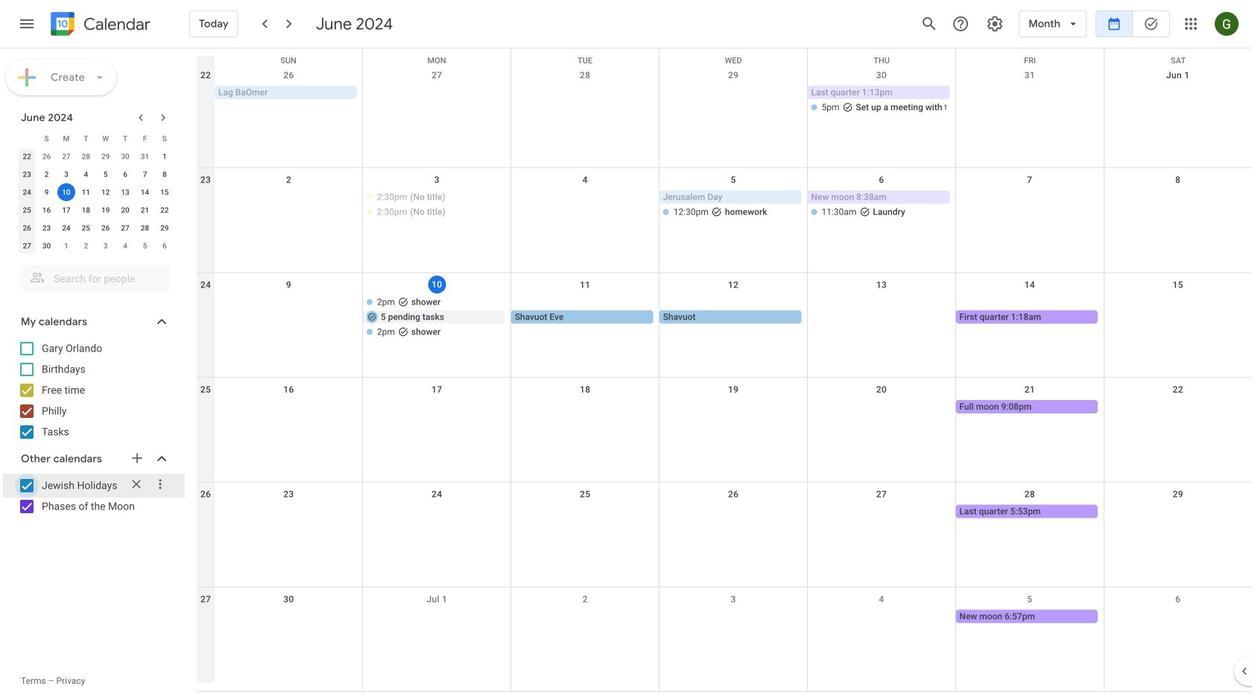 Task type: describe. For each thing, give the bounding box(es) containing it.
21 element
[[136, 201, 154, 219]]

4 element
[[77, 165, 95, 183]]

16 element
[[38, 201, 56, 219]]

my calendars list
[[3, 337, 185, 444]]

settings menu image
[[986, 15, 1004, 33]]

may 27 element
[[57, 148, 75, 165]]

14 element
[[136, 183, 154, 201]]

24 element
[[57, 219, 75, 237]]

5 element
[[97, 165, 115, 183]]

23 element
[[38, 219, 56, 237]]

july 6 element
[[156, 237, 174, 255]]

july 5 element
[[136, 237, 154, 255]]

may 30 element
[[116, 148, 134, 165]]

other calendars list
[[3, 473, 185, 519]]

Search for people text field
[[30, 265, 161, 292]]

may 26 element
[[38, 148, 56, 165]]

6 element
[[116, 165, 134, 183]]

calendar element
[[48, 9, 150, 42]]

july 4 element
[[116, 237, 134, 255]]

june 2024 grid
[[14, 130, 174, 255]]

add other calendars image
[[130, 451, 145, 466]]

july 1 element
[[57, 237, 75, 255]]

17 element
[[57, 201, 75, 219]]



Task type: vqa. For each thing, say whether or not it's contained in the screenshot.
middle and
no



Task type: locate. For each thing, give the bounding box(es) containing it.
row
[[197, 48, 1252, 71], [197, 63, 1252, 168], [17, 130, 174, 148], [17, 148, 174, 165], [17, 165, 174, 183], [197, 168, 1252, 273], [17, 183, 174, 201], [17, 201, 174, 219], [17, 219, 174, 237], [17, 237, 174, 255], [197, 273, 1252, 378], [197, 378, 1252, 483], [197, 483, 1252, 588], [197, 588, 1252, 693]]

main drawer image
[[18, 15, 36, 33]]

july 2 element
[[77, 237, 95, 255]]

28 element
[[136, 219, 154, 237]]

heading inside calendar "element"
[[81, 15, 150, 33]]

30 element
[[38, 237, 56, 255]]

11 element
[[77, 183, 95, 201]]

29 element
[[156, 219, 174, 237]]

13 element
[[116, 183, 134, 201]]

list item
[[3, 473, 185, 498]]

3 element
[[57, 165, 75, 183]]

grid
[[197, 48, 1252, 693]]

may 28 element
[[77, 148, 95, 165]]

9 element
[[38, 183, 56, 201]]

july 3 element
[[97, 237, 115, 255]]

26 element
[[97, 219, 115, 237]]

22 element
[[156, 201, 174, 219]]

may 29 element
[[97, 148, 115, 165]]

heading
[[81, 15, 150, 33]]

None search field
[[0, 259, 185, 292]]

7 element
[[136, 165, 154, 183]]

18 element
[[77, 201, 95, 219]]

25 element
[[77, 219, 95, 237]]

15 element
[[156, 183, 174, 201]]

27 element
[[116, 219, 134, 237]]

cell inside row group
[[56, 183, 76, 201]]

20 element
[[116, 201, 134, 219]]

19 element
[[97, 201, 115, 219]]

1 element
[[156, 148, 174, 165]]

8 element
[[156, 165, 174, 183]]

cell
[[363, 86, 511, 116], [659, 86, 808, 116], [808, 86, 956, 116], [956, 86, 1104, 116], [1104, 86, 1252, 116], [56, 183, 76, 201], [215, 191, 363, 220], [363, 191, 511, 220], [511, 191, 659, 220], [659, 191, 808, 220], [808, 191, 956, 220], [956, 191, 1104, 220], [1104, 191, 1252, 220], [215, 295, 363, 340], [363, 295, 511, 340], [808, 295, 956, 340], [1104, 295, 1252, 340], [215, 400, 363, 415], [363, 400, 511, 415], [808, 400, 956, 415], [1104, 400, 1252, 415], [215, 505, 363, 520], [363, 505, 511, 520], [808, 505, 956, 520], [1104, 505, 1252, 520], [215, 610, 363, 625], [363, 610, 511, 625], [808, 610, 956, 625], [1104, 610, 1252, 625]]

10, today element
[[57, 183, 75, 201]]

12 element
[[97, 183, 115, 201]]

2 element
[[38, 165, 56, 183]]

may 31 element
[[136, 148, 154, 165]]

row group inside "june 2024" "grid"
[[17, 148, 174, 255]]

row group
[[17, 148, 174, 255]]



